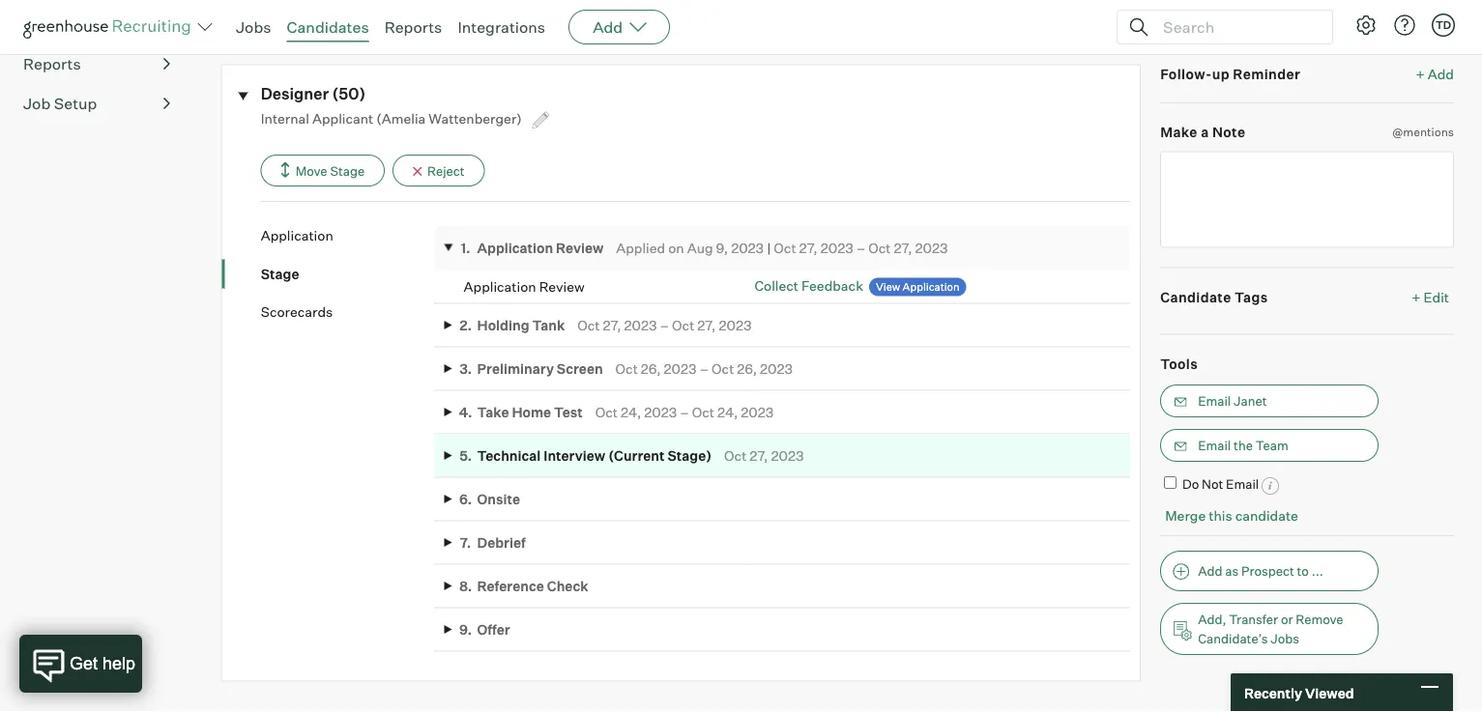 Task type: locate. For each thing, give the bounding box(es) containing it.
email inside 'button'
[[1198, 394, 1231, 409]]

0 horizontal spatial add
[[593, 17, 623, 37]]

26,
[[641, 361, 661, 378], [737, 361, 757, 378]]

2. holding tank oct 27, 2023 – oct 27, 2023
[[460, 317, 752, 334]]

+
[[1416, 65, 1425, 82], [1412, 289, 1421, 306]]

reports link
[[385, 17, 442, 37], [23, 52, 170, 76]]

email left janet on the right of page
[[1198, 394, 1231, 409]]

up
[[1213, 65, 1230, 82]]

edit
[[1424, 289, 1450, 306]]

on 1 job
[[221, 11, 274, 28]]

onsite
[[477, 491, 520, 508]]

pipeline
[[23, 15, 81, 34]]

1 horizontal spatial 24,
[[718, 404, 738, 421]]

job left setup
[[23, 94, 51, 113]]

+ edit link
[[1407, 284, 1455, 311]]

3.
[[460, 361, 472, 378]]

2 vertical spatial email
[[1226, 477, 1259, 492]]

application up holding
[[464, 278, 536, 295]]

applicant
[[312, 110, 374, 127]]

add, transfer or remove candidate's jobs button
[[1161, 603, 1379, 656]]

+ down follow link
[[1416, 65, 1425, 82]]

details
[[401, 11, 445, 28]]

debrief
[[477, 535, 526, 552]]

preliminary
[[477, 361, 554, 378]]

job setup link
[[23, 92, 170, 115]]

1 26, from the left
[[641, 361, 661, 378]]

review left applied
[[556, 240, 604, 257]]

test
[[554, 404, 583, 421]]

1 horizontal spatial job
[[250, 11, 274, 28]]

email right not
[[1226, 477, 1259, 492]]

1 vertical spatial reports
[[23, 54, 81, 74]]

2023
[[731, 240, 764, 257], [821, 240, 854, 257], [915, 240, 948, 257], [624, 317, 657, 334], [719, 317, 752, 334], [664, 361, 697, 378], [760, 361, 793, 378], [644, 404, 677, 421], [741, 404, 774, 421], [771, 448, 804, 465]]

email
[[1198, 394, 1231, 409], [1198, 438, 1231, 454], [1226, 477, 1259, 492]]

None text field
[[1161, 151, 1455, 248]]

0 vertical spatial jobs
[[236, 17, 271, 37]]

2.
[[460, 317, 472, 334]]

+ left edit
[[1412, 289, 1421, 306]]

configure image
[[1355, 14, 1378, 37]]

reports link right feed
[[385, 17, 442, 37]]

email inside button
[[1198, 438, 1231, 454]]

0 vertical spatial review
[[556, 240, 604, 257]]

0 vertical spatial job
[[250, 11, 274, 28]]

review
[[556, 240, 604, 257], [539, 278, 585, 295]]

not
[[1202, 477, 1224, 492]]

this
[[1209, 508, 1233, 525]]

stage right the move
[[330, 163, 365, 179]]

Search text field
[[1159, 13, 1315, 41]]

move stage
[[296, 163, 365, 179]]

add inside button
[[1198, 564, 1223, 579]]

add, transfer or remove candidate's jobs
[[1198, 612, 1344, 647]]

2 horizontal spatial add
[[1428, 65, 1455, 82]]

1 vertical spatial +
[[1412, 289, 1421, 306]]

scorecards
[[261, 304, 333, 321]]

application up application review
[[477, 240, 553, 257]]

reports down pipeline at top
[[23, 54, 81, 74]]

application link
[[261, 226, 435, 245]]

candidate tags
[[1161, 289, 1269, 306]]

Do Not Email checkbox
[[1165, 477, 1177, 490]]

details link
[[401, 11, 445, 39]]

0 horizontal spatial 24,
[[621, 404, 641, 421]]

0 horizontal spatial reports
[[23, 54, 81, 74]]

0 vertical spatial +
[[1416, 65, 1425, 82]]

0 vertical spatial email
[[1198, 394, 1231, 409]]

24, down the 3. preliminary screen oct 26, 2023 – oct 26, 2023
[[621, 404, 641, 421]]

job right 1
[[250, 11, 274, 28]]

2 vertical spatial add
[[1198, 564, 1223, 579]]

email left the
[[1198, 438, 1231, 454]]

email the team button
[[1161, 430, 1379, 462]]

feedback
[[802, 278, 864, 295]]

scorecards link
[[261, 303, 435, 322]]

move
[[296, 163, 327, 179]]

reports
[[385, 17, 442, 37], [23, 54, 81, 74]]

(current
[[608, 448, 665, 465]]

0 horizontal spatial job
[[23, 94, 51, 113]]

(amelia
[[377, 110, 426, 127]]

1 horizontal spatial jobs
[[1271, 631, 1300, 647]]

job
[[250, 11, 274, 28], [23, 94, 51, 113]]

+ for + edit
[[1412, 289, 1421, 306]]

recently
[[1245, 685, 1303, 702]]

0 vertical spatial stage
[[330, 163, 365, 179]]

5. technical interview (current stage)
[[460, 448, 712, 465]]

27, up 'collect feedback'
[[799, 240, 818, 257]]

tags
[[1235, 289, 1269, 306]]

0 horizontal spatial 26,
[[641, 361, 661, 378]]

1 horizontal spatial stage
[[330, 163, 365, 179]]

1 vertical spatial jobs
[[1271, 631, 1300, 647]]

0 horizontal spatial jobs
[[236, 17, 271, 37]]

linkedin
[[467, 11, 523, 28]]

+ add
[[1416, 65, 1455, 82]]

offer
[[477, 622, 510, 639]]

1.
[[461, 240, 471, 257]]

add as prospect to ...
[[1198, 564, 1324, 579]]

4.
[[459, 404, 472, 421]]

candidate's
[[1198, 631, 1268, 647]]

jobs
[[236, 17, 271, 37], [1271, 631, 1300, 647]]

24, up oct 27, 2023
[[718, 404, 738, 421]]

1. application review applied on  aug 9, 2023 | oct 27, 2023 – oct 27, 2023
[[461, 240, 948, 257]]

add as prospect to ... button
[[1161, 551, 1379, 592]]

26, up 4. take home test oct 24, 2023 – oct 24, 2023
[[641, 361, 661, 378]]

review up tank
[[539, 278, 585, 295]]

email janet
[[1198, 394, 1267, 409]]

screen
[[557, 361, 603, 378]]

technical
[[477, 448, 541, 465]]

recently viewed
[[1245, 685, 1355, 702]]

0 vertical spatial reports
[[385, 17, 442, 37]]

stage up scorecards
[[261, 266, 299, 283]]

candidates link
[[287, 17, 369, 37]]

add inside popup button
[[593, 17, 623, 37]]

1 horizontal spatial 26,
[[737, 361, 757, 378]]

application right view
[[903, 281, 960, 294]]

on 1 job link
[[221, 11, 274, 39]]

prospect
[[1242, 564, 1295, 579]]

interview
[[544, 448, 606, 465]]

0 vertical spatial add
[[593, 17, 623, 37]]

1 vertical spatial email
[[1198, 438, 1231, 454]]

–
[[857, 240, 866, 257], [660, 317, 669, 334], [700, 361, 709, 378], [680, 404, 689, 421]]

reports right feed
[[385, 17, 442, 37]]

application
[[261, 227, 333, 244], [477, 240, 553, 257], [464, 278, 536, 295], [903, 281, 960, 294]]

5.
[[460, 448, 472, 465]]

1 vertical spatial stage
[[261, 266, 299, 283]]

reminder
[[1233, 65, 1301, 82]]

0 vertical spatial reports link
[[385, 17, 442, 37]]

email for email the team
[[1198, 438, 1231, 454]]

integrations
[[458, 17, 546, 37]]

reports link down the greenhouse recruiting image
[[23, 52, 170, 76]]

27,
[[799, 240, 818, 257], [894, 240, 913, 257], [603, 317, 621, 334], [698, 317, 716, 334], [750, 448, 768, 465]]

0 horizontal spatial stage
[[261, 266, 299, 283]]

+ for + add
[[1416, 65, 1425, 82]]

0 horizontal spatial reports link
[[23, 52, 170, 76]]

27, up view application
[[894, 240, 913, 257]]

@mentions
[[1393, 125, 1455, 139]]

candidate
[[1236, 508, 1299, 525]]

applied
[[616, 240, 666, 257]]

26, down collect on the right of page
[[737, 361, 757, 378]]

1 horizontal spatial add
[[1198, 564, 1223, 579]]

follow-up reminder
[[1161, 65, 1301, 82]]



Task type: describe. For each thing, give the bounding box(es) containing it.
jobs inside add, transfer or remove candidate's jobs
[[1271, 631, 1300, 647]]

follow
[[1414, 14, 1455, 31]]

add,
[[1198, 612, 1227, 628]]

merge this candidate link
[[1166, 508, 1299, 525]]

reject button
[[393, 155, 485, 187]]

(50)
[[332, 84, 366, 104]]

setup
[[54, 94, 97, 113]]

td button
[[1428, 10, 1459, 41]]

viewed
[[1306, 685, 1355, 702]]

1
[[242, 11, 247, 28]]

1 horizontal spatial reports
[[385, 17, 442, 37]]

follow-
[[1161, 65, 1213, 82]]

9. offer
[[459, 622, 510, 639]]

add for add
[[593, 17, 623, 37]]

check
[[547, 578, 589, 595]]

1 vertical spatial reports link
[[23, 52, 170, 76]]

follow link
[[1414, 13, 1455, 32]]

collect feedback
[[755, 278, 864, 295]]

home
[[512, 404, 551, 421]]

janet
[[1234, 394, 1267, 409]]

27, right stage)
[[750, 448, 768, 465]]

make
[[1161, 124, 1198, 141]]

activity feed link
[[296, 11, 379, 39]]

8.
[[459, 578, 472, 595]]

activity feed
[[296, 11, 379, 28]]

do
[[1183, 477, 1199, 492]]

6. onsite
[[459, 491, 520, 508]]

on
[[668, 240, 684, 257]]

...
[[1312, 564, 1324, 579]]

merge
[[1166, 508, 1206, 525]]

view application
[[876, 281, 960, 294]]

application review
[[464, 278, 585, 295]]

6.
[[459, 491, 472, 508]]

remove
[[1296, 612, 1344, 628]]

as
[[1226, 564, 1239, 579]]

oct 27, 2023
[[725, 448, 804, 465]]

3. preliminary screen oct 26, 2023 – oct 26, 2023
[[460, 361, 793, 378]]

add button
[[569, 10, 670, 44]]

the
[[1234, 438, 1253, 454]]

view application link
[[869, 278, 967, 297]]

+ add link
[[1416, 64, 1455, 83]]

tools
[[1161, 356, 1198, 372]]

collect
[[755, 278, 799, 295]]

27, up the 3. preliminary screen oct 26, 2023 – oct 26, 2023
[[603, 317, 621, 334]]

@mentions link
[[1393, 123, 1455, 142]]

application up stage link
[[261, 227, 333, 244]]

merge this candidate
[[1166, 508, 1299, 525]]

9.
[[459, 622, 472, 639]]

email for email janet
[[1198, 394, 1231, 409]]

note
[[1213, 124, 1246, 141]]

linkedin link
[[467, 11, 523, 39]]

stage)
[[668, 448, 712, 465]]

move stage button
[[261, 155, 385, 187]]

stage inside button
[[330, 163, 365, 179]]

designer (50)
[[261, 84, 366, 104]]

td button
[[1432, 14, 1456, 37]]

integrations link
[[458, 17, 546, 37]]

transfer
[[1229, 612, 1279, 628]]

candidates
[[287, 17, 369, 37]]

1 horizontal spatial reports link
[[385, 17, 442, 37]]

1 24, from the left
[[621, 404, 641, 421]]

add for add as prospect to ...
[[1198, 564, 1223, 579]]

27, down 1. application review applied on  aug 9, 2023 | oct 27, 2023 – oct 27, 2023
[[698, 317, 716, 334]]

+ edit
[[1412, 289, 1450, 306]]

greenhouse recruiting image
[[23, 15, 197, 39]]

tank
[[532, 317, 565, 334]]

7.
[[460, 535, 471, 552]]

designer
[[261, 84, 329, 104]]

2 24, from the left
[[718, 404, 738, 421]]

1 vertical spatial job
[[23, 94, 51, 113]]

7. debrief
[[460, 535, 526, 552]]

wattenberger)
[[429, 110, 522, 127]]

job setup
[[23, 94, 97, 113]]

1 vertical spatial add
[[1428, 65, 1455, 82]]

4. take home test oct 24, 2023 – oct 24, 2023
[[459, 404, 774, 421]]

8. reference check
[[459, 578, 589, 595]]

email the team
[[1198, 438, 1289, 454]]

candidate
[[1161, 289, 1232, 306]]

or
[[1281, 612, 1294, 628]]

reference
[[477, 578, 544, 595]]

aug
[[687, 240, 713, 257]]

make a note
[[1161, 124, 1246, 141]]

take
[[477, 404, 509, 421]]

email janet button
[[1161, 385, 1379, 418]]

internal applicant (amelia wattenberger)
[[261, 110, 525, 127]]

1 vertical spatial review
[[539, 278, 585, 295]]

view
[[876, 281, 901, 294]]

2 26, from the left
[[737, 361, 757, 378]]

a
[[1201, 124, 1210, 141]]



Task type: vqa. For each thing, say whether or not it's contained in the screenshot.
Details 'link' in the top of the page
yes



